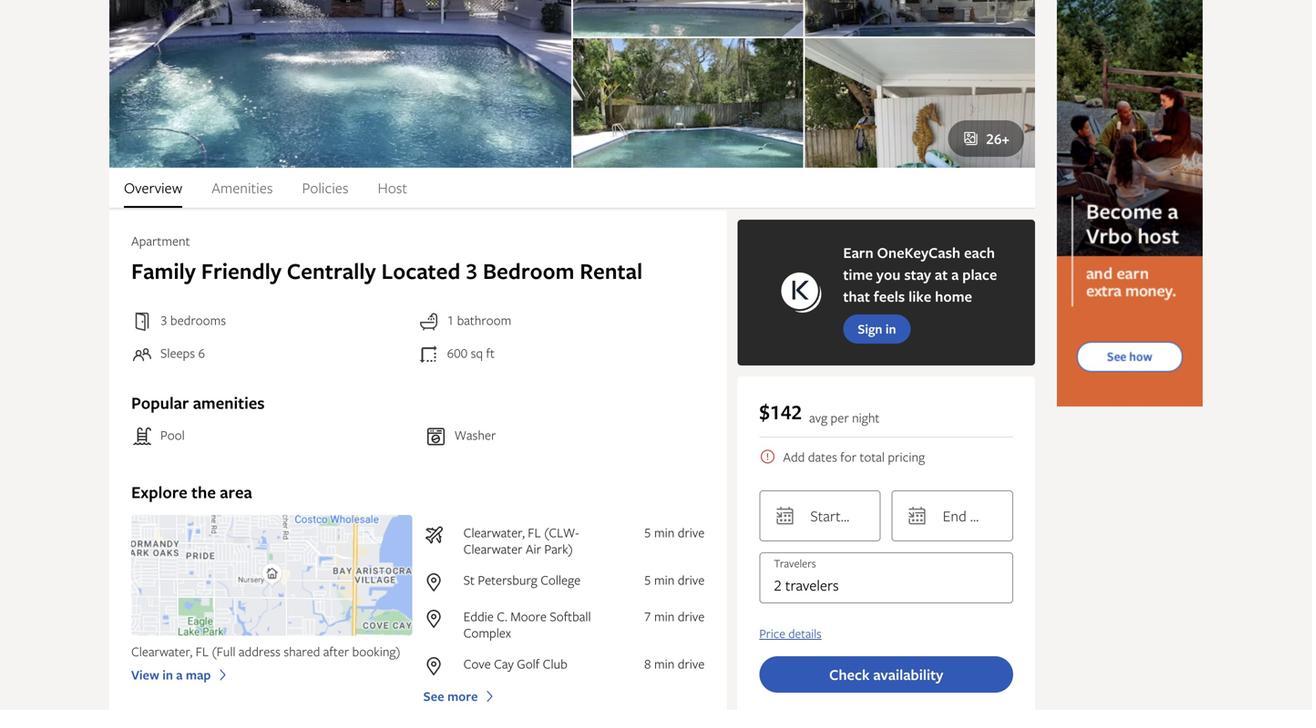 Task type: locate. For each thing, give the bounding box(es) containing it.
popular location image
[[424, 608, 456, 630], [424, 655, 456, 677]]

a left map
[[176, 666, 183, 683]]

place
[[963, 264, 997, 284]]

1 horizontal spatial fl
[[528, 524, 541, 541]]

4 drive from the top
[[678, 655, 705, 672]]

min for cove cay golf club
[[654, 655, 675, 672]]

clearwater, left air
[[464, 524, 525, 541]]

a
[[952, 264, 959, 284], [176, 666, 183, 683]]

check
[[829, 665, 870, 685]]

see
[[424, 688, 444, 705]]

1 popular location image from the top
[[424, 608, 456, 630]]

add
[[783, 448, 805, 465]]

terrace/patio image
[[805, 38, 1035, 168]]

4 min from the top
[[654, 655, 675, 672]]

clearwater,
[[464, 524, 525, 541], [131, 642, 193, 660]]

2 travelers
[[774, 575, 839, 595]]

1 horizontal spatial medium image
[[482, 688, 498, 705]]

1 vertical spatial clearwater,
[[131, 642, 193, 660]]

amenities
[[212, 178, 273, 198]]

pricing
[[888, 448, 925, 465]]

2 5 min drive from the top
[[644, 571, 705, 588]]

medium image
[[215, 667, 231, 683], [482, 688, 498, 705]]

after
[[323, 642, 349, 660]]

small image
[[760, 448, 776, 465]]

apartment
[[131, 232, 190, 249]]

cove
[[464, 655, 491, 672]]

popular location image down popular location icon at bottom left
[[424, 608, 456, 630]]

pool
[[160, 426, 185, 443]]

1 vertical spatial list
[[424, 524, 705, 677]]

fl left (full
[[196, 642, 209, 660]]

0 vertical spatial a
[[952, 264, 959, 284]]

home
[[935, 286, 973, 306]]

3 min from the top
[[654, 608, 675, 625]]

1 horizontal spatial 3
[[466, 256, 478, 286]]

1 drive from the top
[[678, 524, 705, 541]]

fl inside clearwater, fl (clw- clearwater air park)
[[528, 524, 541, 541]]

0 horizontal spatial fl
[[196, 642, 209, 660]]

min
[[654, 524, 675, 541], [654, 571, 675, 588], [654, 608, 675, 625], [654, 655, 675, 672]]

time
[[843, 264, 873, 284]]

each
[[964, 243, 995, 263]]

bedroom
[[483, 256, 575, 286]]

0 vertical spatial in
[[886, 320, 897, 338]]

leading image
[[963, 130, 979, 147]]

2 min from the top
[[654, 571, 675, 588]]

popular location image for eddie
[[424, 608, 456, 630]]

1 vertical spatial 5
[[644, 571, 651, 588]]

complex
[[464, 624, 511, 641]]

in inside button
[[162, 666, 173, 683]]

more
[[447, 688, 478, 705]]

washer
[[455, 426, 496, 443]]

3 left bedrooms
[[160, 311, 167, 329]]

drive for cove cay golf club
[[678, 655, 705, 672]]

drive for clearwater, fl (clw- clearwater air park)
[[678, 524, 705, 541]]

overview
[[124, 178, 182, 198]]

fl
[[528, 524, 541, 541], [196, 642, 209, 660]]

0 vertical spatial 3
[[466, 256, 478, 286]]

0 horizontal spatial clearwater,
[[131, 642, 193, 660]]

2 5 from the top
[[644, 571, 651, 588]]

1 vertical spatial popular location image
[[424, 655, 456, 677]]

a right at
[[952, 264, 959, 284]]

1 min from the top
[[654, 524, 675, 541]]

0 vertical spatial popular location image
[[424, 608, 456, 630]]

0 horizontal spatial 3
[[160, 311, 167, 329]]

0 horizontal spatial in
[[162, 666, 173, 683]]

2
[[774, 575, 782, 595]]

5 for st petersburg college
[[644, 571, 651, 588]]

5 min drive
[[644, 524, 705, 541], [644, 571, 705, 588]]

3 inside apartment family friendly centrally located 3 bedroom rental
[[466, 256, 478, 286]]

min for st petersburg college
[[654, 571, 675, 588]]

popular location image
[[424, 572, 456, 593]]

1 horizontal spatial in
[[886, 320, 897, 338]]

0 horizontal spatial medium image
[[215, 667, 231, 683]]

onekeycash
[[877, 243, 961, 263]]

1 5 from the top
[[644, 524, 651, 541]]

drive for eddie c. moore softball complex
[[678, 608, 705, 625]]

in for sign
[[886, 320, 897, 338]]

medium image for see more button
[[482, 688, 498, 705]]

3 up 1 bathroom
[[466, 256, 478, 286]]

1 horizontal spatial a
[[952, 264, 959, 284]]

in right sign
[[886, 320, 897, 338]]

college
[[541, 571, 581, 588]]

amenities link
[[212, 168, 273, 208]]

$142
[[760, 398, 802, 426]]

5 min drive for (clw-
[[644, 524, 705, 541]]

1 vertical spatial 5 min drive
[[644, 571, 705, 588]]

park)
[[545, 540, 573, 557]]

overview link
[[124, 168, 182, 208]]

air
[[526, 540, 541, 557]]

amenities
[[193, 392, 265, 414]]

airport image
[[424, 524, 456, 546]]

popular location image up the see at the bottom left of the page
[[424, 655, 456, 677]]

medium image right more
[[482, 688, 498, 705]]

2 travelers button
[[760, 552, 1014, 603]]

view
[[131, 666, 159, 683]]

see more
[[424, 688, 478, 705]]

in
[[886, 320, 897, 338], [162, 666, 173, 683]]

1 vertical spatial in
[[162, 666, 173, 683]]

pool image
[[109, 0, 571, 168], [573, 0, 803, 36], [805, 0, 1035, 36], [573, 38, 803, 168]]

fl for (full
[[196, 642, 209, 660]]

clearwater
[[464, 540, 523, 557]]

26+
[[987, 129, 1010, 149]]

drive
[[678, 524, 705, 541], [678, 571, 705, 588], [678, 608, 705, 625], [678, 655, 705, 672]]

0 vertical spatial 5 min drive
[[644, 524, 705, 541]]

medium image down (full
[[215, 667, 231, 683]]

rental
[[580, 256, 643, 286]]

1 5 min drive from the top
[[644, 524, 705, 541]]

price details check availability
[[760, 625, 944, 685]]

clearwater, inside clearwater, fl (clw- clearwater air park)
[[464, 524, 525, 541]]

2 popular location image from the top
[[424, 655, 456, 677]]

0 vertical spatial list
[[109, 168, 1035, 208]]

area
[[220, 481, 252, 503]]

1 vertical spatial fl
[[196, 642, 209, 660]]

see more button
[[424, 677, 705, 705]]

family
[[131, 256, 196, 286]]

1 vertical spatial 3
[[160, 311, 167, 329]]

located
[[381, 256, 461, 286]]

1 vertical spatial a
[[176, 666, 183, 683]]

friendly
[[201, 256, 282, 286]]

clearwater, up view in a map at the bottom left of the page
[[131, 642, 193, 660]]

pool list item
[[131, 426, 411, 448]]

0 vertical spatial clearwater,
[[464, 524, 525, 541]]

fl left (clw-
[[528, 524, 541, 541]]

clearwater, fl (clw- clearwater air park)
[[464, 524, 579, 557]]

3
[[466, 256, 478, 286], [160, 311, 167, 329]]

in right the view
[[162, 666, 173, 683]]

0 vertical spatial 5
[[644, 524, 651, 541]]

policies
[[302, 178, 349, 198]]

3 drive from the top
[[678, 608, 705, 625]]

list
[[109, 168, 1035, 208], [424, 524, 705, 677]]

0 vertical spatial medium image
[[215, 667, 231, 683]]

medium image inside 'view in a map' button
[[215, 667, 231, 683]]

list containing overview
[[109, 168, 1035, 208]]

medium image inside see more button
[[482, 688, 498, 705]]

1 vertical spatial medium image
[[482, 688, 498, 705]]

$142 avg per night
[[760, 398, 880, 426]]

0 horizontal spatial a
[[176, 666, 183, 683]]

8 min drive
[[644, 655, 705, 672]]

1 horizontal spatial clearwater,
[[464, 524, 525, 541]]

add dates for total pricing
[[783, 448, 925, 465]]

2 drive from the top
[[678, 571, 705, 588]]

5 for clearwater, fl (clw- clearwater air park)
[[644, 524, 651, 541]]

popular location image for cove
[[424, 655, 456, 677]]

0 vertical spatial fl
[[528, 524, 541, 541]]

5 min drive for college
[[644, 571, 705, 588]]

for
[[841, 448, 857, 465]]



Task type: vqa. For each thing, say whether or not it's contained in the screenshot.


Task type: describe. For each thing, give the bounding box(es) containing it.
night
[[852, 409, 880, 426]]

1
[[447, 311, 454, 329]]

centrally
[[287, 256, 376, 286]]

8
[[644, 655, 651, 672]]

sleeps 6
[[160, 344, 205, 361]]

explore the area
[[131, 481, 252, 503]]

view in a map button
[[131, 659, 413, 683]]

per
[[831, 409, 849, 426]]

min for clearwater, fl (clw- clearwater air park)
[[654, 524, 675, 541]]

7 min drive
[[644, 608, 705, 625]]

booking)
[[352, 642, 401, 660]]

3 bedrooms
[[160, 311, 226, 329]]

address
[[239, 642, 281, 660]]

host link
[[378, 168, 407, 208]]

petersburg
[[478, 571, 538, 588]]

bedrooms
[[170, 311, 226, 329]]

clearwater, for clearwater, fl (full address shared after booking)
[[131, 642, 193, 660]]

stay
[[904, 264, 932, 284]]

price details button
[[760, 625, 822, 642]]

total
[[860, 448, 885, 465]]

a inside button
[[176, 666, 183, 683]]

earn
[[843, 243, 874, 263]]

cove cay golf club
[[464, 655, 568, 672]]

shared
[[284, 642, 320, 660]]

(full
[[212, 642, 236, 660]]

policies link
[[302, 168, 349, 208]]

st
[[464, 571, 475, 588]]

price
[[760, 625, 786, 642]]

feels
[[874, 286, 905, 306]]

avg
[[810, 409, 828, 426]]

popular
[[131, 392, 189, 414]]

list containing clearwater, fl (clw- clearwater air park)
[[424, 524, 705, 677]]

eddie c. moore softball complex
[[464, 608, 591, 641]]

sign
[[858, 320, 883, 338]]

view in a map
[[131, 666, 211, 683]]

(clw-
[[544, 524, 579, 541]]

travelers
[[786, 575, 839, 595]]

7
[[644, 608, 651, 625]]

explore
[[131, 481, 188, 503]]

check availability button
[[760, 656, 1014, 693]]

at
[[935, 264, 948, 284]]

golf
[[517, 655, 540, 672]]

host
[[378, 178, 407, 198]]

600 sq ft
[[447, 344, 495, 361]]

earn onekeycash each time you stay at a place that feels like home
[[843, 243, 997, 306]]

clearwater, for clearwater, fl (clw- clearwater air park)
[[464, 524, 525, 541]]

like
[[909, 286, 932, 306]]

c.
[[497, 608, 508, 625]]

you
[[877, 264, 901, 284]]

1 bathroom
[[447, 311, 512, 329]]

details
[[789, 625, 822, 642]]

sleeps
[[160, 344, 195, 361]]

apartment family friendly centrally located 3 bedroom rental
[[131, 232, 643, 286]]

map
[[186, 666, 211, 683]]

softball
[[550, 608, 591, 625]]

in for view
[[162, 666, 173, 683]]

that
[[843, 286, 870, 306]]

600
[[447, 344, 468, 361]]

sign in link
[[843, 315, 911, 344]]

26+ button
[[948, 120, 1024, 157]]

medium image for 'view in a map' button
[[215, 667, 231, 683]]

washer list item
[[425, 426, 705, 448]]

dates
[[808, 448, 838, 465]]

availability
[[874, 665, 944, 685]]

moore
[[511, 608, 547, 625]]

fl for (clw-
[[528, 524, 541, 541]]

clearwater, fl (full address shared after booking)
[[131, 642, 401, 660]]

sq
[[471, 344, 483, 361]]

bathroom
[[457, 311, 512, 329]]

club
[[543, 655, 568, 672]]

map image
[[131, 515, 413, 636]]

drive for st petersburg college
[[678, 571, 705, 588]]

min for eddie c. moore softball complex
[[654, 608, 675, 625]]

6
[[198, 344, 205, 361]]

ft
[[486, 344, 495, 361]]

cay
[[494, 655, 514, 672]]

eddie
[[464, 608, 494, 625]]

st petersburg college
[[464, 571, 581, 588]]

a inside the "earn onekeycash each time you stay at a place that feels like home"
[[952, 264, 959, 284]]

the
[[192, 481, 216, 503]]

popular amenities
[[131, 392, 265, 414]]



